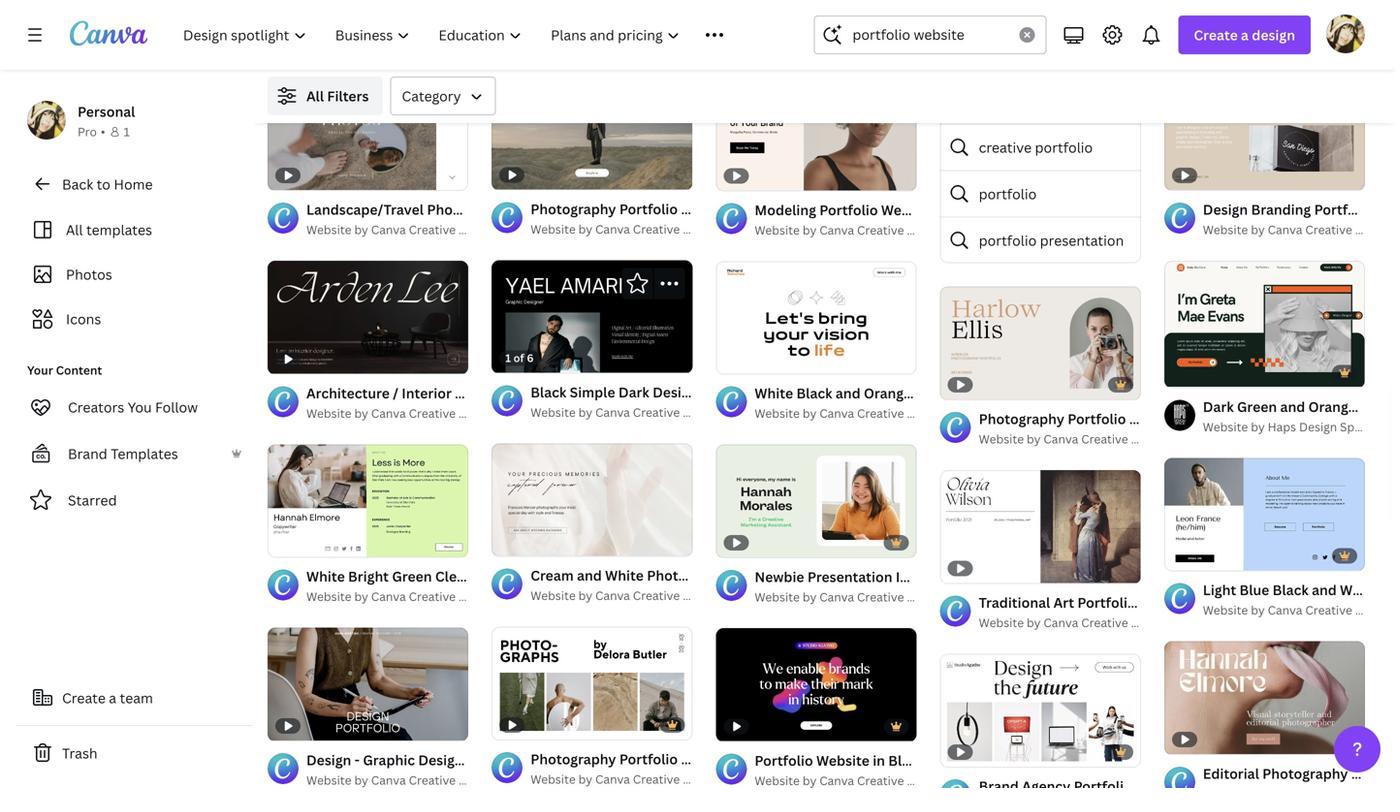 Task type: vqa. For each thing, say whether or not it's contained in the screenshot.
Cookie
no



Task type: locate. For each thing, give the bounding box(es) containing it.
1 of 6
[[505, 350, 534, 365], [505, 533, 534, 547]]

1 vertical spatial 1 of 6
[[505, 533, 534, 547]]

templates
[[86, 221, 152, 239]]

follow
[[155, 398, 198, 416]]

team
[[120, 689, 153, 707]]

website
[[530, 37, 576, 53], [306, 38, 351, 54], [979, 38, 1024, 54], [1203, 38, 1248, 54], [755, 38, 800, 54], [530, 221, 576, 237], [306, 221, 351, 237], [1203, 222, 1248, 238], [755, 222, 800, 238], [530, 404, 576, 420], [306, 405, 351, 421], [755, 405, 800, 421], [1203, 419, 1248, 435], [979, 431, 1024, 447], [530, 588, 576, 604], [306, 588, 351, 604], [755, 589, 800, 605], [1203, 602, 1248, 618], [979, 615, 1024, 631], [530, 771, 576, 787]]

1 vertical spatial all
[[66, 221, 83, 239]]

0 vertical spatial 1 of 6
[[505, 350, 534, 365]]

stephanie aranda image
[[1326, 14, 1365, 53]]

a for team
[[109, 689, 116, 707]]

1 vertical spatial 1 of 6 link
[[492, 443, 693, 556]]

2 of from the top
[[513, 533, 524, 547]]

of for first the 1 of 6 link
[[513, 350, 524, 365]]

a left design
[[1241, 26, 1249, 44]]

pro
[[78, 124, 97, 140]]

content
[[56, 362, 102, 378]]

website by haps design space
[[1203, 419, 1374, 435]]

all filters
[[306, 87, 369, 105]]

0 vertical spatial 6
[[527, 350, 534, 365]]

photos link
[[27, 256, 240, 293]]

all inside all filters "button"
[[306, 87, 324, 105]]

all left templates
[[66, 221, 83, 239]]

create
[[1194, 26, 1238, 44], [62, 689, 106, 707]]

0 vertical spatial 1 of 6 link
[[492, 260, 693, 374]]

None search field
[[814, 16, 1046, 54]]

creators you follow link
[[16, 388, 252, 427]]

your content
[[27, 362, 102, 378]]

1 horizontal spatial a
[[1241, 26, 1249, 44]]

0 horizontal spatial a
[[109, 689, 116, 707]]

1 vertical spatial create
[[62, 689, 106, 707]]

personal
[[78, 102, 135, 121]]

0 vertical spatial of
[[513, 350, 524, 365]]

1 horizontal spatial create
[[1194, 26, 1238, 44]]

canva
[[595, 37, 630, 53], [371, 38, 406, 54], [1044, 38, 1078, 54], [1268, 38, 1302, 54], [819, 38, 854, 54], [595, 221, 630, 237], [371, 221, 406, 237], [1268, 222, 1302, 238], [819, 222, 854, 238], [595, 404, 630, 420], [371, 405, 406, 421], [819, 405, 854, 421], [1044, 431, 1078, 447], [595, 588, 630, 604], [371, 588, 406, 604], [819, 589, 854, 605], [1268, 602, 1302, 618], [1044, 615, 1078, 631], [595, 771, 630, 787]]

a inside button
[[109, 689, 116, 707]]

create left design
[[1194, 26, 1238, 44]]

create inside 'dropdown button'
[[1194, 26, 1238, 44]]

0 horizontal spatial all
[[66, 221, 83, 239]]

portfolio for portfolio presentation
[[979, 231, 1037, 250]]

2 6 from the top
[[527, 533, 534, 547]]

haps
[[1268, 419, 1296, 435]]

category button
[[390, 77, 496, 115]]

icons link
[[27, 301, 240, 337]]

0 horizontal spatial create
[[62, 689, 106, 707]]

portfolio down "creative"
[[979, 185, 1037, 203]]

0 vertical spatial all
[[306, 87, 324, 105]]

cream and white photographic wedding photographer portfolio & resume website image
[[492, 443, 693, 556]]

a
[[1241, 26, 1249, 44], [109, 689, 116, 707]]

studio
[[683, 37, 719, 53], [459, 38, 495, 54], [1131, 38, 1168, 54], [1355, 38, 1392, 54], [907, 38, 944, 54], [683, 221, 719, 237], [459, 221, 495, 237], [1355, 222, 1392, 238], [907, 222, 944, 238], [683, 404, 719, 420], [459, 405, 495, 421], [907, 405, 944, 421], [1131, 431, 1168, 447], [683, 588, 719, 604], [459, 588, 495, 604], [907, 589, 944, 605], [1355, 602, 1392, 618], [1131, 615, 1168, 631], [683, 771, 719, 787]]

portfolio up 'portfolio' link
[[1035, 138, 1093, 157]]

a inside 'dropdown button'
[[1241, 26, 1249, 44]]

portfolio
[[1035, 138, 1093, 157], [979, 185, 1037, 203], [979, 231, 1037, 250]]

templates
[[111, 445, 178, 463]]

2 vertical spatial portfolio
[[979, 231, 1037, 250]]

black simple dark design portfolio and resume website image
[[492, 260, 693, 373]]

creators you follow
[[68, 398, 198, 416]]

website by canva creative studio
[[530, 37, 719, 53], [306, 38, 495, 54], [979, 38, 1168, 54], [1203, 38, 1392, 54], [755, 38, 944, 54], [530, 221, 719, 237], [306, 221, 495, 237], [1203, 222, 1392, 238], [755, 222, 944, 238], [530, 404, 719, 420], [306, 405, 495, 421], [755, 405, 944, 421], [979, 431, 1168, 447], [530, 588, 719, 604], [306, 588, 495, 604], [755, 589, 944, 605], [1203, 602, 1392, 618], [979, 615, 1168, 631], [530, 771, 719, 787]]

1 of from the top
[[513, 350, 524, 365]]

portfolio for portfolio
[[979, 185, 1037, 203]]

starred link
[[16, 481, 252, 520]]

1 horizontal spatial all
[[306, 87, 324, 105]]

all left "filters"
[[306, 87, 324, 105]]

portfolio presentation link
[[940, 217, 1141, 263]]

create a team
[[62, 689, 153, 707]]

create a design
[[1194, 26, 1295, 44]]

website by canva creative studio link
[[530, 36, 719, 55], [306, 36, 495, 56], [979, 36, 1168, 56], [1203, 36, 1392, 56], [755, 37, 944, 56], [530, 220, 719, 239], [306, 220, 495, 239], [1203, 220, 1392, 239], [755, 221, 944, 240], [530, 403, 719, 422], [306, 404, 495, 423], [755, 404, 944, 423], [979, 429, 1168, 449], [530, 586, 719, 605], [306, 587, 495, 606], [755, 588, 944, 607], [1203, 601, 1392, 620], [979, 613, 1168, 633], [530, 770, 719, 788]]

•
[[101, 124, 105, 140]]

6 for first the 1 of 6 link
[[527, 350, 534, 365]]

1
[[124, 124, 130, 140], [505, 350, 511, 365], [505, 533, 511, 547]]

2 1 of 6 from the top
[[505, 533, 534, 547]]

starred
[[68, 491, 117, 509]]

1 vertical spatial 6
[[527, 533, 534, 547]]

create a team button
[[16, 679, 252, 717]]

1 of 6 link
[[492, 260, 693, 374], [492, 443, 693, 556]]

portfolio down 'portfolio' link
[[979, 231, 1037, 250]]

6
[[527, 350, 534, 365], [527, 533, 534, 547]]

1 6 from the top
[[527, 350, 534, 365]]

1 vertical spatial a
[[109, 689, 116, 707]]

website by haps design space link
[[1203, 417, 1374, 437]]

all inside all templates 'link'
[[66, 221, 83, 239]]

1 vertical spatial of
[[513, 533, 524, 547]]

light blue black and white clean minimal model & actor resume website image
[[1164, 458, 1365, 571]]

creative
[[633, 37, 680, 53], [409, 38, 456, 54], [1081, 38, 1128, 54], [1305, 38, 1352, 54], [857, 38, 904, 54], [633, 221, 680, 237], [409, 221, 456, 237], [1305, 222, 1352, 238], [857, 222, 904, 238], [633, 404, 680, 420], [409, 405, 456, 421], [857, 405, 904, 421], [1081, 431, 1128, 447], [633, 588, 680, 604], [409, 588, 456, 604], [857, 589, 904, 605], [1305, 602, 1352, 618], [1081, 615, 1128, 631], [633, 771, 680, 787]]

icons
[[66, 310, 101, 328]]

you
[[128, 398, 152, 416]]

create a design button
[[1178, 16, 1311, 54]]

create inside button
[[62, 689, 106, 707]]

home
[[114, 175, 153, 193]]

by
[[578, 37, 592, 53], [354, 38, 368, 54], [1027, 38, 1041, 54], [1251, 38, 1265, 54], [803, 38, 817, 54], [578, 221, 592, 237], [354, 221, 368, 237], [1251, 222, 1265, 238], [803, 222, 817, 238], [578, 404, 592, 420], [354, 405, 368, 421], [803, 405, 817, 421], [1251, 419, 1265, 435], [1027, 431, 1041, 447], [578, 588, 592, 604], [354, 588, 368, 604], [803, 589, 817, 605], [1251, 602, 1265, 618], [1027, 615, 1041, 631], [578, 771, 592, 787]]

creative portfolio link
[[940, 124, 1141, 170]]

a left team
[[109, 689, 116, 707]]

creators
[[68, 398, 124, 416]]

0 vertical spatial create
[[1194, 26, 1238, 44]]

create left team
[[62, 689, 106, 707]]

your
[[27, 362, 53, 378]]

white black and orange illustrative design portfolio and resume website image
[[716, 261, 917, 374]]

space
[[1340, 419, 1374, 435]]

category
[[402, 87, 461, 105]]

1 vertical spatial portfolio
[[979, 185, 1037, 203]]

back
[[62, 175, 93, 193]]

dark green and orange blank creative designer portfolio personal website image
[[1164, 261, 1365, 387]]

0 vertical spatial a
[[1241, 26, 1249, 44]]

top level navigation element
[[171, 16, 767, 54], [171, 16, 767, 54]]

create for create a team
[[62, 689, 106, 707]]

all
[[306, 87, 324, 105], [66, 221, 83, 239]]

Search search field
[[853, 16, 1008, 53]]

of
[[513, 350, 524, 365], [513, 533, 524, 547]]



Task type: describe. For each thing, give the bounding box(es) containing it.
design
[[1252, 26, 1295, 44]]

brand templates
[[68, 445, 178, 463]]

2 vertical spatial 1
[[505, 533, 511, 547]]

6 for first the 1 of 6 link from the bottom
[[527, 533, 534, 547]]

by inside the website by haps design space link
[[1251, 419, 1265, 435]]

presentation
[[1040, 231, 1124, 250]]

create for create a design
[[1194, 26, 1238, 44]]

design
[[1299, 419, 1337, 435]]

filters
[[327, 87, 369, 105]]

1 1 of 6 link from the top
[[492, 260, 693, 374]]

0 vertical spatial 1
[[124, 124, 130, 140]]

trash
[[62, 744, 98, 762]]

back to home link
[[16, 165, 252, 204]]

brand templates link
[[16, 434, 252, 473]]

a for design
[[1241, 26, 1249, 44]]

creative
[[979, 138, 1032, 157]]

white bright green clean minimal copywriter resume website image
[[268, 444, 468, 557]]

brand
[[68, 445, 107, 463]]

portfolio link
[[940, 170, 1141, 217]]

all templates
[[66, 221, 152, 239]]

all for all filters
[[306, 87, 324, 105]]

all templates link
[[27, 211, 240, 248]]

trash link
[[16, 734, 252, 773]]

portfolio presentation
[[979, 231, 1124, 250]]

all for all templates
[[66, 221, 83, 239]]

of for first the 1 of 6 link from the bottom
[[513, 533, 524, 547]]

all filters button
[[268, 77, 382, 115]]

1 1 of 6 from the top
[[505, 350, 534, 365]]

pro •
[[78, 124, 105, 140]]

1 vertical spatial 1
[[505, 350, 511, 365]]

creative portfolio
[[979, 138, 1093, 157]]

to
[[97, 175, 110, 193]]

back to home
[[62, 175, 153, 193]]

photos
[[66, 265, 112, 284]]

2 1 of 6 link from the top
[[492, 443, 693, 556]]

0 vertical spatial portfolio
[[1035, 138, 1093, 157]]



